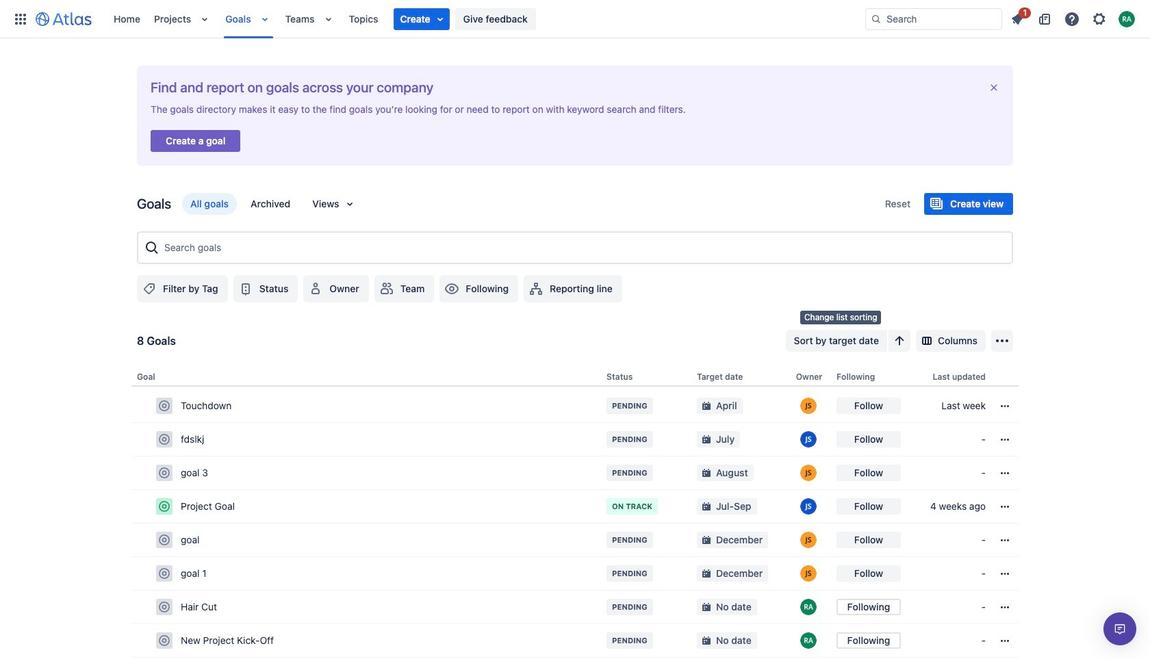 Task type: vqa. For each thing, say whether or not it's contained in the screenshot.
Status image
yes



Task type: describe. For each thing, give the bounding box(es) containing it.
hair cut image
[[159, 602, 170, 613]]

more icon image for hair cut image
[[997, 599, 1014, 616]]

account image
[[1119, 11, 1136, 27]]

notifications image
[[1010, 11, 1026, 27]]

switch to... image
[[12, 11, 29, 27]]

Search field
[[866, 8, 1003, 30]]

more icon image for new project kick-off image
[[997, 633, 1014, 649]]

fdslkj image
[[159, 434, 170, 445]]

1 horizontal spatial list item
[[1005, 5, 1031, 30]]

goal 1 image
[[159, 569, 170, 579]]

more options image
[[994, 333, 1011, 349]]

more icon image for goal 3 icon
[[997, 465, 1014, 482]]

more icon image for the fdslkj icon
[[997, 432, 1014, 448]]

list item inside top element
[[394, 8, 450, 30]]

more icon image for goal icon
[[997, 532, 1014, 549]]

search goals image
[[144, 240, 160, 256]]

goal image
[[159, 535, 170, 546]]

more icon image for touchdown image
[[997, 398, 1014, 414]]



Task type: locate. For each thing, give the bounding box(es) containing it.
3 more icon image from the top
[[997, 465, 1014, 482]]

search image
[[871, 13, 882, 24]]

label image
[[141, 281, 158, 297]]

None search field
[[866, 8, 1003, 30]]

1 more icon image from the top
[[997, 398, 1014, 414]]

close banner image
[[989, 82, 1000, 93]]

1 horizontal spatial list
[[1005, 5, 1142, 30]]

reverse sort order image
[[892, 333, 908, 349]]

tooltip
[[801, 311, 882, 325]]

more icon image for goal 1 image
[[997, 566, 1014, 582]]

Search goals field
[[160, 236, 1007, 260]]

6 more icon image from the top
[[997, 566, 1014, 582]]

touchdown image
[[159, 401, 170, 412]]

8 more icon image from the top
[[997, 633, 1014, 649]]

new project kick-off image
[[159, 636, 170, 647]]

7 more icon image from the top
[[997, 599, 1014, 616]]

open intercom messenger image
[[1112, 621, 1129, 638]]

0 horizontal spatial list item
[[394, 8, 450, 30]]

0 horizontal spatial list
[[107, 0, 866, 38]]

status image
[[237, 281, 254, 297]]

list item
[[1005, 5, 1031, 30], [394, 8, 450, 30]]

banner
[[0, 0, 1151, 38]]

more icon image for project goal icon
[[997, 499, 1014, 515]]

4 more icon image from the top
[[997, 499, 1014, 515]]

settings image
[[1092, 11, 1108, 27]]

help image
[[1064, 11, 1081, 27]]

goal 3 image
[[159, 468, 170, 479]]

list
[[107, 0, 866, 38], [1005, 5, 1142, 30]]

more icon image
[[997, 398, 1014, 414], [997, 432, 1014, 448], [997, 465, 1014, 482], [997, 499, 1014, 515], [997, 532, 1014, 549], [997, 566, 1014, 582], [997, 599, 1014, 616], [997, 633, 1014, 649]]

5 more icon image from the top
[[997, 532, 1014, 549]]

2 more icon image from the top
[[997, 432, 1014, 448]]

top element
[[8, 0, 866, 38]]

following image
[[444, 281, 460, 297]]

project goal image
[[159, 501, 170, 512]]



